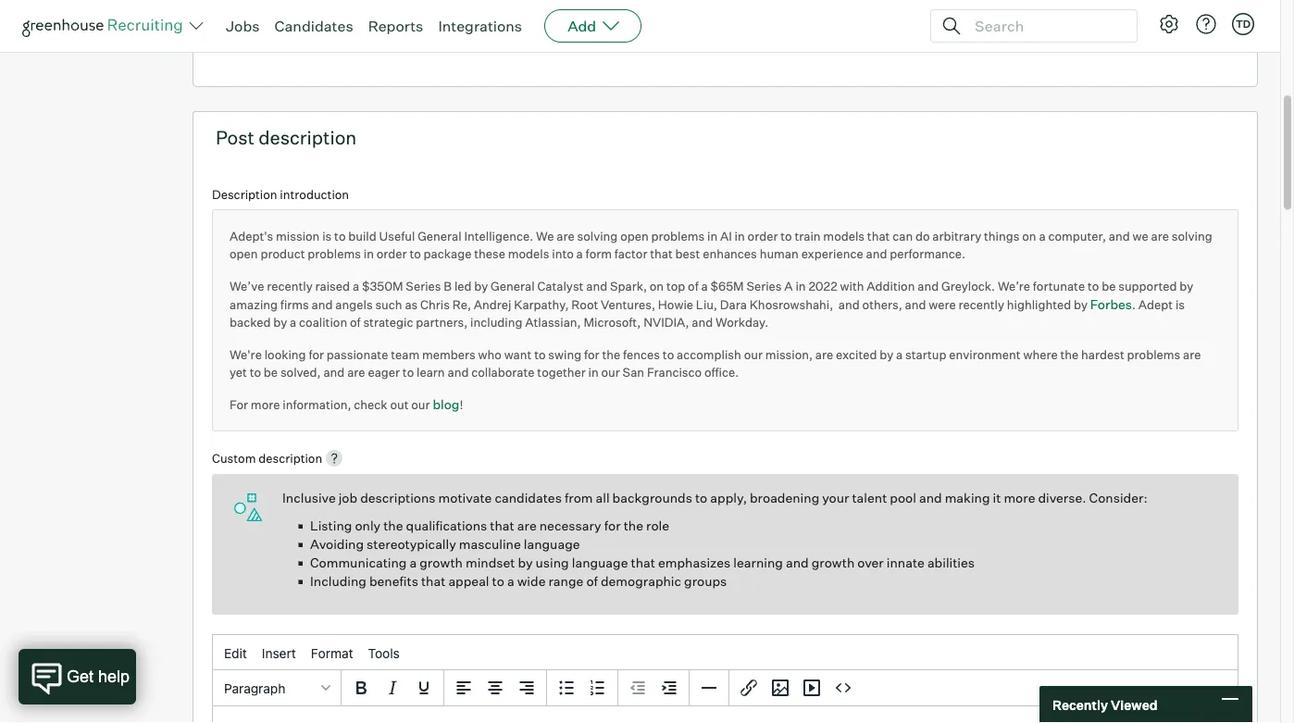 Task type: describe. For each thing, give the bounding box(es) containing it.
in inside the we've recently raised a $350m series b led by general catalyst and spark, on top of a $65m series a in 2022 with addition and greylock. we're fortunate to be supported by amazing firms and angels such as chris re, andrej karpathy, root ventures, howie liu, dara khosrowshahi,  and others, and were recently highlighted by
[[796, 278, 806, 293]]

by right led
[[474, 278, 488, 293]]

description for custom description
[[259, 451, 322, 466]]

tools
[[368, 645, 400, 661]]

to right want
[[534, 347, 546, 362]]

td button
[[1229, 9, 1258, 39]]

collaborate
[[471, 365, 535, 380]]

learn
[[417, 365, 445, 380]]

innate
[[887, 555, 925, 571]]

product
[[261, 246, 305, 261]]

train
[[795, 228, 821, 243]]

menu bar containing edit
[[213, 635, 1238, 671]]

communicating
[[310, 555, 407, 571]]

general inside adept's mission is to build useful general intelligence. we are solving open problems in ai in order to train models that can do arbitrary things on a computer, and we are solving open product problems in order to package these models into a form factor that best enhances human experience and performance.
[[418, 228, 462, 243]]

paragraph group
[[213, 670, 1238, 707]]

form
[[586, 246, 612, 261]]

descriptions
[[360, 490, 436, 506]]

top
[[666, 278, 685, 293]]

. adept is backed by a coalition of strategic partners, including atlassian, microsoft, nvidia, and workday.
[[230, 297, 1185, 330]]

1 vertical spatial language
[[572, 555, 628, 571]]

firms
[[280, 297, 309, 312]]

1 toolbar from the left
[[342, 670, 444, 707]]

to left build
[[334, 228, 346, 243]]

role
[[646, 518, 669, 534]]

and up were
[[918, 278, 939, 293]]

blog
[[433, 396, 460, 413]]

fences
[[623, 347, 660, 362]]

and up the root
[[586, 278, 607, 293]]

inclusive
[[282, 490, 336, 506]]

custom description
[[212, 451, 322, 466]]

are up into
[[557, 228, 575, 243]]

forbes
[[1090, 296, 1132, 312]]

0 vertical spatial models
[[823, 228, 865, 243]]

we're
[[998, 278, 1030, 293]]

making
[[945, 490, 990, 506]]

nvidia,
[[644, 315, 689, 330]]

francisco
[[647, 365, 702, 380]]

backgrounds
[[613, 490, 692, 506]]

blog link
[[433, 396, 460, 413]]

for more information, check out our blog !
[[230, 396, 463, 413]]

0 horizontal spatial open
[[230, 246, 258, 261]]

we've
[[230, 278, 264, 293]]

to down the team
[[403, 365, 414, 380]]

description introduction
[[212, 187, 349, 202]]

tools button
[[361, 637, 407, 669]]

1 horizontal spatial our
[[601, 365, 620, 380]]

wide
[[517, 573, 546, 589]]

5 toolbar from the left
[[730, 670, 863, 707]]

and up addition
[[866, 246, 887, 261]]

and inside "listing only the qualifications that are necessary for the role avoiding stereotypically masculine language communicating a growth mindset by using language that emphasizes learning and growth over innate abilities including benefits that appeal to a wide range of demographic groups"
[[786, 555, 809, 571]]

factor
[[615, 246, 648, 261]]

ventures,
[[601, 297, 655, 312]]

out
[[390, 397, 409, 412]]

highlighted
[[1007, 297, 1071, 312]]

Search text field
[[970, 12, 1120, 39]]

in right ai in the right of the page
[[735, 228, 745, 243]]

inclusive job descriptions motivate candidates from all backgrounds to apply, broadening your talent pool and making it more diverse. consider:
[[282, 490, 1148, 506]]

job
[[339, 490, 357, 506]]

swing
[[548, 347, 582, 362]]

and right pool
[[919, 490, 942, 506]]

.
[[1132, 297, 1136, 312]]

looking
[[264, 347, 306, 362]]

enhances
[[703, 246, 757, 261]]

team
[[391, 347, 420, 362]]

the right only
[[383, 518, 403, 534]]

a right into
[[576, 246, 583, 261]]

our inside for more information, check out our blog !
[[411, 397, 430, 412]]

from
[[565, 490, 593, 506]]

dara
[[720, 297, 747, 312]]

only
[[355, 518, 381, 534]]

partners,
[[416, 315, 468, 330]]

can
[[893, 228, 913, 243]]

that up masculine on the bottom
[[490, 518, 515, 534]]

ai
[[720, 228, 732, 243]]

your
[[822, 490, 849, 506]]

1 vertical spatial more
[[1004, 490, 1035, 506]]

workday.
[[716, 315, 769, 330]]

mission,
[[765, 347, 813, 362]]

greylock.
[[942, 278, 995, 293]]

that left "best"
[[650, 246, 673, 261]]

avoiding
[[310, 536, 364, 552]]

problems inside we're looking for passionate team members who want to swing for the fences to accomplish our mission, are excited by a startup environment where the hardest problems are yet to be solved, and are eager to learn and collaborate together in our san francisco office.
[[1127, 347, 1181, 362]]

a inside we're looking for passionate team members who want to swing for the fences to accomplish our mission, are excited by a startup environment where the hardest problems are yet to be solved, and are eager to learn and collaborate together in our san francisco office.
[[896, 347, 903, 362]]

solved,
[[280, 365, 321, 380]]

by inside "listing only the qualifications that are necessary for the role avoiding stereotypically masculine language communicating a growth mindset by using language that emphasizes learning and growth over innate abilities including benefits that appeal to a wide range of demographic groups"
[[518, 555, 533, 571]]

jobs link
[[226, 17, 260, 35]]

amazing
[[230, 297, 278, 312]]

passionate
[[327, 347, 388, 362]]

catalyst
[[537, 278, 584, 293]]

information,
[[283, 397, 351, 412]]

including
[[310, 573, 367, 589]]

and left were
[[905, 297, 926, 312]]

of inside "listing only the qualifications that are necessary for the role avoiding stereotypically masculine language communicating a growth mindset by using language that emphasizes learning and growth over innate abilities including benefits that appeal to a wide range of demographic groups"
[[586, 573, 598, 589]]

candidates
[[275, 17, 353, 35]]

in down build
[[364, 246, 374, 261]]

emphasizes
[[658, 555, 731, 571]]

add button
[[545, 9, 642, 43]]

stereotypically
[[367, 536, 456, 552]]

computer,
[[1048, 228, 1106, 243]]

such
[[375, 297, 402, 312]]

in left ai in the right of the page
[[707, 228, 718, 243]]

of inside . adept is backed by a coalition of strategic partners, including atlassian, microsoft, nvidia, and workday.
[[350, 315, 361, 330]]

$350m
[[362, 278, 403, 293]]

the left "fences"
[[602, 347, 620, 362]]

in inside we're looking for passionate team members who want to swing for the fences to accomplish our mission, are excited by a startup environment where the hardest problems are yet to be solved, and are eager to learn and collaborate together in our san francisco office.
[[588, 365, 599, 380]]

3 toolbar from the left
[[547, 670, 618, 707]]

forbes link
[[1090, 296, 1132, 312]]

where
[[1023, 347, 1058, 362]]

paragraph button
[[217, 672, 337, 704]]

appeal
[[448, 573, 489, 589]]

coalition
[[299, 315, 347, 330]]

a up liu,
[[701, 278, 708, 293]]

the right where
[[1060, 347, 1079, 362]]

the left role
[[624, 518, 643, 534]]

using
[[536, 555, 569, 571]]

performance.
[[890, 246, 966, 261]]

that up demographic
[[631, 555, 655, 571]]

to inside "listing only the qualifications that are necessary for the role avoiding stereotypically masculine language communicating a growth mindset by using language that emphasizes learning and growth over innate abilities including benefits that appeal to a wide range of demographic groups"
[[492, 573, 504, 589]]

these
[[474, 246, 505, 261]]

0 vertical spatial problems
[[651, 228, 705, 243]]

1 solving from the left
[[577, 228, 618, 243]]

0 horizontal spatial for
[[309, 347, 324, 362]]

by inside . adept is backed by a coalition of strategic partners, including atlassian, microsoft, nvidia, and workday.
[[273, 315, 287, 330]]

broadening
[[750, 490, 820, 506]]

edit
[[224, 645, 247, 661]]

we've recently raised a $350m series b led by general catalyst and spark, on top of a $65m series a in 2022 with addition and greylock. we're fortunate to be supported by amazing firms and angels such as chris re, andrej karpathy, root ventures, howie liu, dara khosrowshahi,  and others, and were recently highlighted by
[[230, 278, 1194, 312]]

of inside the we've recently raised a $350m series b led by general catalyst and spark, on top of a $65m series a in 2022 with addition and greylock. we're fortunate to be supported by amazing firms and angels such as chris re, andrej karpathy, root ventures, howie liu, dara khosrowshahi,  and others, and were recently highlighted by
[[688, 278, 699, 293]]

excited
[[836, 347, 877, 362]]

karpathy,
[[514, 297, 569, 312]]

hardest
[[1081, 347, 1125, 362]]



Task type: locate. For each thing, give the bounding box(es) containing it.
together
[[537, 365, 586, 380]]

necessary
[[540, 518, 601, 534]]

be up forbes link in the top right of the page
[[1102, 278, 1116, 293]]

jobs
[[226, 17, 260, 35]]

1 vertical spatial be
[[264, 365, 278, 380]]

1 horizontal spatial for
[[584, 347, 600, 362]]

open down "adept's"
[[230, 246, 258, 261]]

on inside the we've recently raised a $350m series b led by general catalyst and spark, on top of a $65m series a in 2022 with addition and greylock. we're fortunate to be supported by amazing firms and angels such as chris re, andrej karpathy, root ventures, howie liu, dara khosrowshahi,  and others, and were recently highlighted by
[[650, 278, 664, 293]]

1 horizontal spatial order
[[748, 228, 778, 243]]

is right mission
[[322, 228, 332, 243]]

on
[[1022, 228, 1037, 243], [650, 278, 664, 293]]

by up "wide"
[[518, 555, 533, 571]]

insert
[[262, 645, 296, 661]]

liu,
[[696, 297, 718, 312]]

learning
[[734, 555, 783, 571]]

english option
[[222, 19, 267, 35]]

2 vertical spatial of
[[586, 573, 598, 589]]

do
[[916, 228, 930, 243]]

adept
[[1139, 297, 1173, 312]]

are left excited
[[815, 347, 833, 362]]

recently up firms
[[267, 278, 313, 293]]

and down members
[[448, 365, 469, 380]]

0 horizontal spatial solving
[[577, 228, 618, 243]]

of right top
[[688, 278, 699, 293]]

are right we
[[1151, 228, 1169, 243]]

were
[[929, 297, 956, 312]]

is for mission
[[322, 228, 332, 243]]

1 horizontal spatial more
[[1004, 490, 1035, 506]]

listing
[[310, 518, 352, 534]]

integrations link
[[438, 17, 522, 35]]

format button
[[303, 637, 361, 669]]

1 horizontal spatial models
[[823, 228, 865, 243]]

on inside adept's mission is to build useful general intelligence. we are solving open problems in ai in order to train models that can do arbitrary things on a computer, and we are solving open product problems in order to package these models into a form factor that best enhances human experience and performance.
[[1022, 228, 1037, 243]]

2 vertical spatial problems
[[1127, 347, 1181, 362]]

1 vertical spatial order
[[377, 246, 407, 261]]

apply,
[[710, 490, 747, 506]]

1 horizontal spatial open
[[620, 228, 649, 243]]

0 vertical spatial language
[[524, 536, 580, 552]]

description
[[259, 126, 357, 149], [259, 451, 322, 466]]

chris
[[420, 297, 450, 312]]

0 vertical spatial more
[[251, 397, 280, 412]]

to left apply,
[[695, 490, 708, 506]]

1 series from the left
[[406, 278, 441, 293]]

by right excited
[[880, 347, 894, 362]]

2 solving from the left
[[1172, 228, 1213, 243]]

description up 'introduction'
[[259, 126, 357, 149]]

startup
[[905, 347, 947, 362]]

san
[[623, 365, 644, 380]]

menu bar
[[213, 635, 1238, 671]]

by down firms
[[273, 315, 287, 330]]

description up inclusive
[[259, 451, 322, 466]]

to up francisco
[[663, 347, 674, 362]]

1 horizontal spatial growth
[[812, 555, 855, 571]]

of right range
[[586, 573, 598, 589]]

and up coalition
[[312, 297, 333, 312]]

qualifications
[[406, 518, 487, 534]]

root
[[572, 297, 598, 312]]

listing only the qualifications that are necessary for the role avoiding stereotypically masculine language communicating a growth mindset by using language that emphasizes learning and growth over innate abilities including benefits that appeal to a wide range of demographic groups
[[310, 518, 975, 589]]

td button
[[1232, 13, 1254, 35]]

2 description from the top
[[259, 451, 322, 466]]

a inside . adept is backed by a coalition of strategic partners, including atlassian, microsoft, nvidia, and workday.
[[290, 315, 297, 330]]

be
[[1102, 278, 1116, 293], [264, 365, 278, 380]]

2 growth from the left
[[812, 555, 855, 571]]

a left startup
[[896, 347, 903, 362]]

0 horizontal spatial recently
[[267, 278, 313, 293]]

2 horizontal spatial for
[[604, 518, 621, 534]]

problems down adept
[[1127, 347, 1181, 362]]

on left top
[[650, 278, 664, 293]]

and down liu,
[[692, 315, 713, 330]]

1 horizontal spatial solving
[[1172, 228, 1213, 243]]

1 vertical spatial general
[[491, 278, 535, 293]]

general up andrej
[[491, 278, 535, 293]]

1 horizontal spatial of
[[586, 573, 598, 589]]

general inside the we've recently raised a $350m series b led by general catalyst and spark, on top of a $65m series a in 2022 with addition and greylock. we're fortunate to be supported by amazing firms and angels such as chris re, andrej karpathy, root ventures, howie liu, dara khosrowshahi,  and others, and were recently highlighted by
[[491, 278, 535, 293]]

0 horizontal spatial growth
[[420, 555, 463, 571]]

1 growth from the left
[[420, 555, 463, 571]]

2 vertical spatial our
[[411, 397, 430, 412]]

by inside we're looking for passionate team members who want to swing for the fences to accomplish our mission, are excited by a startup environment where the hardest problems are yet to be solved, and are eager to learn and collaborate together in our san francisco office.
[[880, 347, 894, 362]]

more inside for more information, check out our blog !
[[251, 397, 280, 412]]

2 horizontal spatial of
[[688, 278, 699, 293]]

toolbar
[[342, 670, 444, 707], [444, 670, 547, 707], [547, 670, 618, 707], [618, 670, 690, 707], [730, 670, 863, 707]]

to right yet
[[250, 365, 261, 380]]

our left san
[[601, 365, 620, 380]]

and left we
[[1109, 228, 1130, 243]]

order down useful
[[377, 246, 407, 261]]

is right adept
[[1176, 297, 1185, 312]]

best
[[675, 246, 700, 261]]

1 vertical spatial of
[[350, 315, 361, 330]]

to down mindset
[[492, 573, 504, 589]]

greenhouse recruiting image
[[22, 15, 189, 37]]

masculine
[[459, 536, 521, 552]]

1 vertical spatial models
[[508, 246, 549, 261]]

0 horizontal spatial order
[[377, 246, 407, 261]]

language up range
[[572, 555, 628, 571]]

recently down greylock.
[[959, 297, 1004, 312]]

a
[[1039, 228, 1046, 243], [576, 246, 583, 261], [353, 278, 359, 293], [701, 278, 708, 293], [290, 315, 297, 330], [896, 347, 903, 362], [410, 555, 417, 571], [507, 573, 514, 589]]

be down looking
[[264, 365, 278, 380]]

2 horizontal spatial our
[[744, 347, 763, 362]]

is for adept
[[1176, 297, 1185, 312]]

1 horizontal spatial recently
[[959, 297, 1004, 312]]

into
[[552, 246, 574, 261]]

1 vertical spatial open
[[230, 246, 258, 261]]

solving
[[577, 228, 618, 243], [1172, 228, 1213, 243]]

order up human at the top right of page
[[748, 228, 778, 243]]

adept's
[[230, 228, 273, 243]]

are down passionate
[[347, 365, 365, 380]]

that left the "can"
[[867, 228, 890, 243]]

yet
[[230, 365, 247, 380]]

for inside "listing only the qualifications that are necessary for the role avoiding stereotypically masculine language communicating a growth mindset by using language that emphasizes learning and growth over innate abilities including benefits that appeal to a wide range of demographic groups"
[[604, 518, 621, 534]]

0 vertical spatial our
[[744, 347, 763, 362]]

models down the we at the top of the page
[[508, 246, 549, 261]]

over
[[858, 555, 884, 571]]

of down angels
[[350, 315, 361, 330]]

0 vertical spatial recently
[[267, 278, 313, 293]]

diverse.
[[1038, 490, 1087, 506]]

0 vertical spatial of
[[688, 278, 699, 293]]

1 horizontal spatial general
[[491, 278, 535, 293]]

a down stereotypically
[[410, 555, 417, 571]]

insert button
[[254, 637, 303, 669]]

in right "together"
[[588, 365, 599, 380]]

and down the with
[[839, 297, 860, 312]]

1 horizontal spatial series
[[747, 278, 782, 293]]

series left a
[[747, 278, 782, 293]]

want
[[504, 347, 532, 362]]

to down useful
[[410, 246, 421, 261]]

our
[[744, 347, 763, 362], [601, 365, 620, 380], [411, 397, 430, 412]]

0 vertical spatial is
[[322, 228, 332, 243]]

atlassian,
[[525, 315, 581, 330]]

0 horizontal spatial be
[[264, 365, 278, 380]]

demographic
[[601, 573, 681, 589]]

0 horizontal spatial series
[[406, 278, 441, 293]]

0 vertical spatial description
[[259, 126, 357, 149]]

in
[[707, 228, 718, 243], [735, 228, 745, 243], [364, 246, 374, 261], [796, 278, 806, 293], [588, 365, 599, 380]]

are down candidates
[[517, 518, 537, 534]]

for
[[230, 397, 248, 412]]

1 vertical spatial on
[[650, 278, 664, 293]]

for right swing
[[584, 347, 600, 362]]

is inside . adept is backed by a coalition of strategic partners, including atlassian, microsoft, nvidia, and workday.
[[1176, 297, 1185, 312]]

solving right we
[[1172, 228, 1213, 243]]

models up experience
[[823, 228, 865, 243]]

0 horizontal spatial models
[[508, 246, 549, 261]]

0 vertical spatial be
[[1102, 278, 1116, 293]]

general up package
[[418, 228, 462, 243]]

2 toolbar from the left
[[444, 670, 547, 707]]

to inside the we've recently raised a $350m series b led by general catalyst and spark, on top of a $65m series a in 2022 with addition and greylock. we're fortunate to be supported by amazing firms and angels such as chris re, andrej karpathy, root ventures, howie liu, dara khosrowshahi,  and others, and were recently highlighted by
[[1088, 278, 1099, 293]]

and right learning
[[786, 555, 809, 571]]

2022
[[809, 278, 838, 293]]

is inside adept's mission is to build useful general intelligence. we are solving open problems in ai in order to train models that can do arbitrary things on a computer, and we are solving open product problems in order to package these models into a form factor that best enhances human experience and performance.
[[322, 228, 332, 243]]

mindset
[[466, 555, 515, 571]]

a down firms
[[290, 315, 297, 330]]

by down fortunate
[[1074, 297, 1088, 312]]

2 horizontal spatial problems
[[1127, 347, 1181, 362]]

0 horizontal spatial general
[[418, 228, 462, 243]]

language
[[524, 536, 580, 552], [572, 555, 628, 571]]

to up forbes link in the top right of the page
[[1088, 278, 1099, 293]]

for up solved,
[[309, 347, 324, 362]]

check
[[354, 397, 388, 412]]

a left computer,
[[1039, 228, 1046, 243]]

reports
[[368, 17, 423, 35]]

growth left over
[[812, 555, 855, 571]]

and
[[1109, 228, 1130, 243], [866, 246, 887, 261], [586, 278, 607, 293], [918, 278, 939, 293], [312, 297, 333, 312], [839, 297, 860, 312], [905, 297, 926, 312], [692, 315, 713, 330], [323, 365, 345, 380], [448, 365, 469, 380], [919, 490, 942, 506], [786, 555, 809, 571]]

0 vertical spatial open
[[620, 228, 649, 243]]

are right hardest at the right of the page
[[1183, 347, 1201, 362]]

package
[[424, 246, 472, 261]]

0 horizontal spatial on
[[650, 278, 664, 293]]

on right things in the right top of the page
[[1022, 228, 1037, 243]]

1 description from the top
[[259, 126, 357, 149]]

to up human at the top right of page
[[781, 228, 792, 243]]

0 horizontal spatial is
[[322, 228, 332, 243]]

our right out
[[411, 397, 430, 412]]

and down passionate
[[323, 365, 345, 380]]

1 vertical spatial problems
[[308, 246, 361, 261]]

the
[[602, 347, 620, 362], [1060, 347, 1079, 362], [383, 518, 403, 534], [624, 518, 643, 534]]

a left "wide"
[[507, 573, 514, 589]]

benefits
[[369, 573, 418, 589]]

accomplish
[[677, 347, 741, 362]]

growth up appeal
[[420, 555, 463, 571]]

are inside "listing only the qualifications that are necessary for the role avoiding stereotypically masculine language communicating a growth mindset by using language that emphasizes learning and growth over innate abilities including benefits that appeal to a wide range of demographic groups"
[[517, 518, 537, 534]]

0 vertical spatial on
[[1022, 228, 1037, 243]]

1 vertical spatial recently
[[959, 297, 1004, 312]]

1 vertical spatial is
[[1176, 297, 1185, 312]]

series up chris at the top
[[406, 278, 441, 293]]

recently
[[267, 278, 313, 293], [959, 297, 1004, 312]]

arbitrary
[[933, 228, 982, 243]]

models
[[823, 228, 865, 243], [508, 246, 549, 261]]

supported
[[1119, 278, 1177, 293]]

language up using
[[524, 536, 580, 552]]

a up angels
[[353, 278, 359, 293]]

solving up form
[[577, 228, 618, 243]]

others,
[[862, 297, 902, 312]]

description for post description
[[259, 126, 357, 149]]

1 horizontal spatial be
[[1102, 278, 1116, 293]]

1 horizontal spatial problems
[[651, 228, 705, 243]]

pool
[[890, 490, 916, 506]]

problems up "best"
[[651, 228, 705, 243]]

0 vertical spatial order
[[748, 228, 778, 243]]

configure image
[[1158, 13, 1180, 35]]

human
[[760, 246, 799, 261]]

more
[[251, 397, 280, 412], [1004, 490, 1035, 506]]

1 vertical spatial description
[[259, 451, 322, 466]]

mission
[[276, 228, 320, 243]]

abilities
[[928, 555, 975, 571]]

things
[[984, 228, 1020, 243]]

0 horizontal spatial more
[[251, 397, 280, 412]]

motivate
[[438, 490, 492, 506]]

more right for
[[251, 397, 280, 412]]

0 horizontal spatial our
[[411, 397, 430, 412]]

1 horizontal spatial is
[[1176, 297, 1185, 312]]

and inside . adept is backed by a coalition of strategic partners, including atlassian, microsoft, nvidia, and workday.
[[692, 315, 713, 330]]

0 vertical spatial general
[[418, 228, 462, 243]]

environment
[[949, 347, 1021, 362]]

post description
[[216, 126, 357, 149]]

raised
[[315, 278, 350, 293]]

in right a
[[796, 278, 806, 293]]

be inside the we've recently raised a $350m series b led by general catalyst and spark, on top of a $65m series a in 2022 with addition and greylock. we're fortunate to be supported by amazing firms and angels such as chris re, andrej karpathy, root ventures, howie liu, dara khosrowshahi,  and others, and were recently highlighted by
[[1102, 278, 1116, 293]]

problems up raised
[[308, 246, 361, 261]]

by right the supported
[[1180, 278, 1194, 293]]

are
[[557, 228, 575, 243], [1151, 228, 1169, 243], [815, 347, 833, 362], [1183, 347, 1201, 362], [347, 365, 365, 380], [517, 518, 537, 534]]

for
[[309, 347, 324, 362], [584, 347, 600, 362], [604, 518, 621, 534]]

eager
[[368, 365, 400, 380]]

more right the it
[[1004, 490, 1035, 506]]

for down all
[[604, 518, 621, 534]]

!
[[460, 397, 463, 412]]

we
[[536, 228, 554, 243]]

1 horizontal spatial on
[[1022, 228, 1037, 243]]

2 series from the left
[[747, 278, 782, 293]]

be inside we're looking for passionate team members who want to swing for the fences to accomplish our mission, are excited by a startup environment where the hardest problems are yet to be solved, and are eager to learn and collaborate together in our san francisco office.
[[264, 365, 278, 380]]

1 vertical spatial our
[[601, 365, 620, 380]]

4 toolbar from the left
[[618, 670, 690, 707]]

open up factor
[[620, 228, 649, 243]]

consider:
[[1089, 490, 1148, 506]]

angels
[[335, 297, 373, 312]]

our down workday. in the right of the page
[[744, 347, 763, 362]]

integrations
[[438, 17, 522, 35]]

that left appeal
[[421, 573, 446, 589]]

introduction
[[280, 187, 349, 202]]

0 horizontal spatial of
[[350, 315, 361, 330]]

0 horizontal spatial problems
[[308, 246, 361, 261]]



Task type: vqa. For each thing, say whether or not it's contained in the screenshot.
'Settings' image
no



